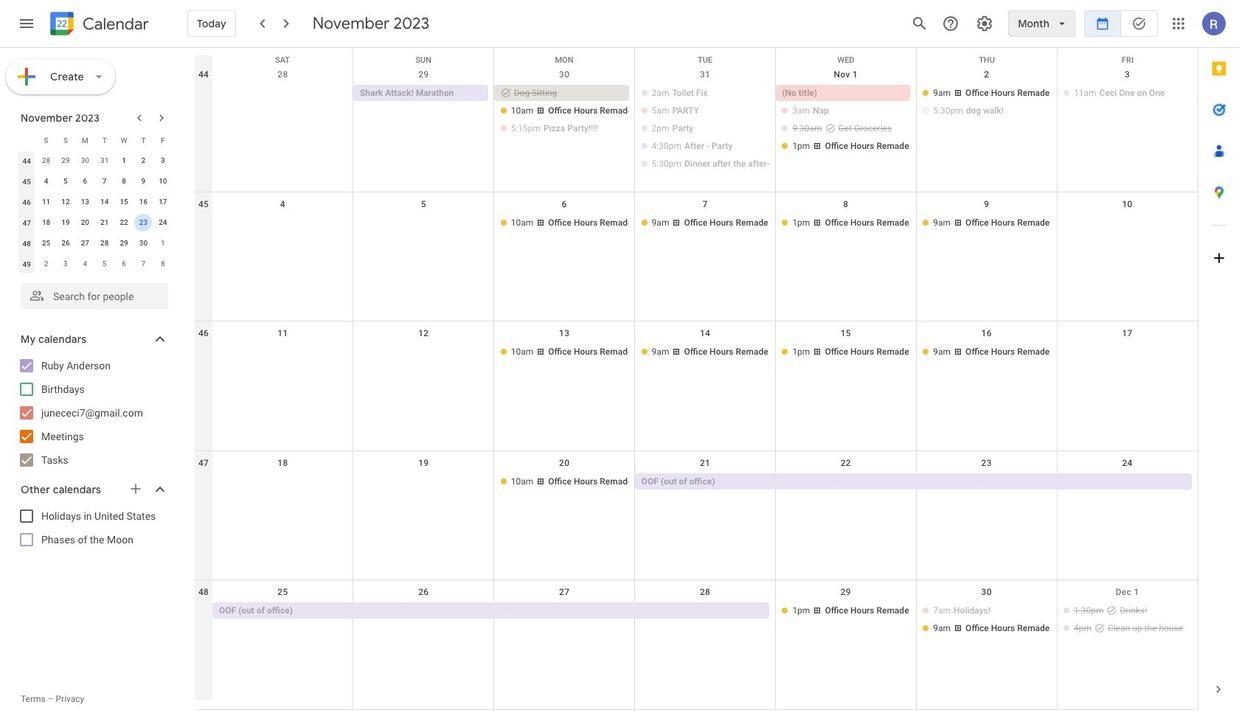 Task type: locate. For each thing, give the bounding box(es) containing it.
15 element
[[115, 193, 133, 211]]

23 element
[[135, 214, 152, 232]]

column header
[[17, 130, 36, 151]]

16 element
[[135, 193, 152, 211]]

row
[[195, 48, 1198, 70], [195, 63, 1198, 192], [17, 130, 173, 151], [17, 151, 173, 171], [17, 171, 173, 192], [17, 192, 173, 212], [195, 192, 1198, 322], [17, 212, 173, 233], [17, 233, 173, 254], [17, 254, 173, 274], [195, 322, 1198, 451], [195, 451, 1198, 581], [195, 581, 1198, 710]]

grid
[[195, 48, 1198, 710]]

december 7 element
[[135, 255, 152, 273]]

october 31 element
[[96, 152, 113, 170]]

october 29 element
[[57, 152, 74, 170]]

heading
[[80, 15, 149, 33]]

calendar element
[[47, 9, 149, 41]]

row group inside november 2023 'grid'
[[17, 151, 173, 274]]

None search field
[[0, 277, 183, 310]]

22 element
[[115, 214, 133, 232]]

11 element
[[37, 193, 55, 211]]

26 element
[[57, 235, 74, 252]]

2 element
[[135, 152, 152, 170]]

row group
[[17, 151, 173, 274]]

25 element
[[37, 235, 55, 252]]

add other calendars image
[[128, 482, 143, 497]]

tab list
[[1199, 48, 1239, 669]]

27 element
[[76, 235, 94, 252]]

october 30 element
[[76, 152, 94, 170]]

1 element
[[115, 152, 133, 170]]

28 element
[[96, 235, 113, 252]]

december 5 element
[[96, 255, 113, 273]]

20 element
[[76, 214, 94, 232]]

december 1 element
[[154, 235, 172, 252]]

7 element
[[96, 173, 113, 190]]

12 element
[[57, 193, 74, 211]]

other calendars list
[[3, 505, 183, 552]]

Search for people text field
[[30, 283, 159, 310]]

december 3 element
[[57, 255, 74, 273]]

cell
[[212, 85, 353, 173], [494, 85, 635, 173], [635, 85, 776, 173], [776, 85, 917, 173], [917, 85, 1057, 173], [134, 212, 153, 233], [212, 214, 353, 232], [353, 214, 494, 232], [1057, 214, 1198, 232], [212, 344, 353, 362], [353, 344, 494, 362], [1057, 344, 1198, 362], [212, 473, 353, 491], [353, 473, 494, 491], [776, 473, 917, 491], [917, 473, 1057, 491], [1057, 473, 1198, 491], [353, 603, 494, 638], [494, 603, 635, 638], [635, 603, 776, 638], [917, 603, 1057, 638], [1057, 603, 1198, 638]]

column header inside november 2023 'grid'
[[17, 130, 36, 151]]

heading inside calendar 'element'
[[80, 15, 149, 33]]



Task type: describe. For each thing, give the bounding box(es) containing it.
29 element
[[115, 235, 133, 252]]

my calendars list
[[3, 354, 183, 472]]

december 8 element
[[154, 255, 172, 273]]

6 element
[[76, 173, 94, 190]]

5 element
[[57, 173, 74, 190]]

30 element
[[135, 235, 152, 252]]

10 element
[[154, 173, 172, 190]]

november 2023 grid
[[14, 130, 173, 274]]

18 element
[[37, 214, 55, 232]]

21 element
[[96, 214, 113, 232]]

october 28 element
[[37, 152, 55, 170]]

main drawer image
[[18, 15, 35, 32]]

cell inside "row group"
[[134, 212, 153, 233]]

13 element
[[76, 193, 94, 211]]

december 4 element
[[76, 255, 94, 273]]

december 6 element
[[115, 255, 133, 273]]

14 element
[[96, 193, 113, 211]]

17 element
[[154, 193, 172, 211]]

settings menu image
[[976, 15, 994, 32]]

4 element
[[37, 173, 55, 190]]

3 element
[[154, 152, 172, 170]]

19 element
[[57, 214, 74, 232]]

24 element
[[154, 214, 172, 232]]

8 element
[[115, 173, 133, 190]]

december 2 element
[[37, 255, 55, 273]]

9 element
[[135, 173, 152, 190]]



Task type: vqa. For each thing, say whether or not it's contained in the screenshot.
July 6 element
no



